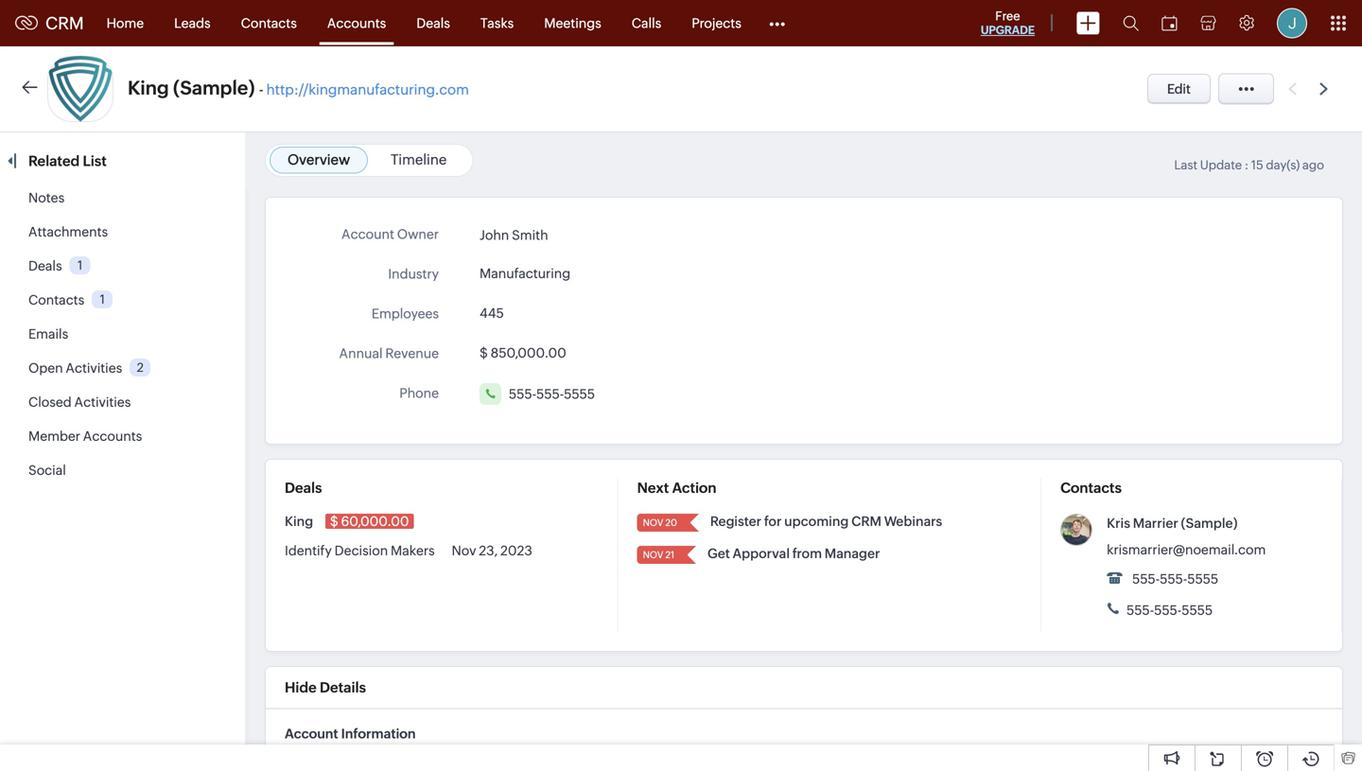 Task type: locate. For each thing, give the bounding box(es) containing it.
nov left 21
[[643, 549, 664, 560]]

kris
[[1107, 516, 1131, 531]]

0 vertical spatial contacts
[[241, 16, 297, 31]]

contacts up kris at right
[[1061, 480, 1122, 496]]

0 horizontal spatial account
[[285, 726, 338, 741]]

nov
[[643, 517, 664, 528], [452, 543, 476, 558], [643, 549, 664, 560]]

manufacturing
[[480, 266, 571, 281]]

2 vertical spatial contacts
[[1061, 480, 1122, 496]]

1 down attachments
[[78, 258, 83, 272]]

account down hide
[[285, 726, 338, 741]]

0 horizontal spatial king
[[128, 77, 169, 99]]

1 vertical spatial 1
[[100, 292, 105, 306]]

owner
[[397, 227, 439, 242]]

1 up open activities
[[100, 292, 105, 306]]

kris marrier (sample) link
[[1107, 516, 1238, 531]]

social
[[28, 463, 66, 478]]

$ for $ 60,000.00
[[330, 514, 338, 529]]

contacts link up -
[[226, 0, 312, 46]]

contacts up emails
[[28, 292, 84, 308]]

5555 down krismarrier@noemail.com link
[[1182, 603, 1213, 618]]

2 vertical spatial 5555
[[1182, 603, 1213, 618]]

krismarrier@noemail.com link
[[1107, 542, 1267, 557]]

activities
[[66, 361, 122, 376], [74, 395, 131, 410]]

contacts link up emails
[[28, 292, 84, 308]]

555-
[[509, 386, 537, 402], [537, 386, 564, 402], [1133, 572, 1160, 587], [1160, 572, 1188, 587], [1127, 603, 1155, 618], [1155, 603, 1182, 618]]

1 vertical spatial accounts
[[83, 429, 142, 444]]

1 vertical spatial (sample)
[[1182, 516, 1238, 531]]

1 vertical spatial 555-555-5555
[[1130, 572, 1219, 587]]

notes link
[[28, 190, 65, 205]]

1 for deals
[[78, 258, 83, 272]]

(sample)
[[173, 77, 255, 99], [1182, 516, 1238, 531]]

tasks
[[481, 16, 514, 31]]

1 vertical spatial deals
[[28, 258, 62, 273]]

0 vertical spatial accounts
[[327, 16, 386, 31]]

crm up the manager
[[852, 514, 882, 529]]

manager
[[825, 546, 881, 561]]

0 vertical spatial $
[[480, 345, 488, 361]]

contacts
[[241, 16, 297, 31], [28, 292, 84, 308], [1061, 480, 1122, 496]]

deals left tasks
[[417, 16, 450, 31]]

-
[[259, 81, 264, 98]]

$ down 445
[[480, 345, 488, 361]]

open activities
[[28, 361, 122, 376]]

free
[[996, 9, 1021, 23]]

information
[[341, 726, 416, 741]]

annual revenue
[[339, 346, 439, 361]]

(sample) up krismarrier@noemail.com
[[1182, 516, 1238, 531]]

2 horizontal spatial contacts
[[1061, 480, 1122, 496]]

0 horizontal spatial $
[[330, 514, 338, 529]]

previous record image
[[1289, 83, 1297, 95]]

0 vertical spatial deals
[[417, 16, 450, 31]]

details
[[320, 679, 366, 696]]

meetings link
[[529, 0, 617, 46]]

notes
[[28, 190, 65, 205]]

crm
[[45, 13, 84, 33], [852, 514, 882, 529]]

0 horizontal spatial (sample)
[[173, 77, 255, 99]]

king (sample) - http://kingmanufacturing.com
[[128, 77, 469, 99]]

0 horizontal spatial 1
[[78, 258, 83, 272]]

1 horizontal spatial account
[[342, 227, 395, 242]]

nov left the 20 at the bottom left
[[643, 517, 664, 528]]

deals link down attachments
[[28, 258, 62, 273]]

activities for closed activities
[[74, 395, 131, 410]]

0 vertical spatial account
[[342, 227, 395, 242]]

member accounts
[[28, 429, 142, 444]]

timeline link
[[391, 151, 447, 168]]

create menu image
[[1077, 12, 1101, 35]]

1 horizontal spatial deals link
[[402, 0, 465, 46]]

$ right king link
[[330, 514, 338, 529]]

1 vertical spatial account
[[285, 726, 338, 741]]

accounts down closed activities
[[83, 429, 142, 444]]

0 vertical spatial 1
[[78, 258, 83, 272]]

1 vertical spatial $
[[330, 514, 338, 529]]

timeline
[[391, 151, 447, 168]]

1 horizontal spatial crm
[[852, 514, 882, 529]]

open activities link
[[28, 361, 122, 376]]

deals link
[[402, 0, 465, 46], [28, 258, 62, 273]]

calls link
[[617, 0, 677, 46]]

1 horizontal spatial contacts link
[[226, 0, 312, 46]]

account left owner
[[342, 227, 395, 242]]

1 vertical spatial king
[[285, 514, 316, 529]]

king
[[128, 77, 169, 99], [285, 514, 316, 529]]

0 horizontal spatial deals
[[28, 258, 62, 273]]

day(s)
[[1267, 158, 1300, 172]]

nov for nov 21
[[643, 549, 664, 560]]

profile image
[[1278, 8, 1308, 38]]

king for king (sample) - http://kingmanufacturing.com
[[128, 77, 169, 99]]

Other Modules field
[[757, 8, 798, 38]]

meetings
[[544, 16, 602, 31]]

0 vertical spatial activities
[[66, 361, 122, 376]]

closed activities link
[[28, 395, 131, 410]]

closed activities
[[28, 395, 131, 410]]

account for account information
[[285, 726, 338, 741]]

0 horizontal spatial accounts
[[83, 429, 142, 444]]

0 horizontal spatial contacts
[[28, 292, 84, 308]]

$ 60,000.00
[[330, 514, 409, 529]]

2 horizontal spatial deals
[[417, 16, 450, 31]]

crm link
[[15, 13, 84, 33]]

get apporval from manager link
[[708, 546, 881, 561]]

action
[[672, 480, 717, 496]]

king down home link
[[128, 77, 169, 99]]

0 horizontal spatial deals link
[[28, 258, 62, 273]]

5555 down 850,000.00
[[564, 386, 595, 402]]

tasks link
[[465, 0, 529, 46]]

edit button
[[1148, 74, 1211, 104]]

0 vertical spatial (sample)
[[173, 77, 255, 99]]

smith
[[512, 227, 548, 243]]

$
[[480, 345, 488, 361], [330, 514, 338, 529]]

king link
[[285, 514, 316, 529]]

1 horizontal spatial accounts
[[327, 16, 386, 31]]

activities up member accounts link
[[74, 395, 131, 410]]

identify
[[285, 543, 332, 558]]

1 horizontal spatial deals
[[285, 480, 322, 496]]

marrier
[[1133, 516, 1179, 531]]

revenue
[[385, 346, 439, 361]]

5555 down krismarrier@noemail.com
[[1188, 572, 1219, 587]]

deals up king link
[[285, 480, 322, 496]]

0 horizontal spatial contacts link
[[28, 292, 84, 308]]

accounts inside accounts "link"
[[327, 16, 386, 31]]

0 horizontal spatial crm
[[45, 13, 84, 33]]

king up identify
[[285, 514, 316, 529]]

2023
[[501, 543, 533, 558]]

1 horizontal spatial $
[[480, 345, 488, 361]]

account owner
[[342, 227, 439, 242]]

projects link
[[677, 0, 757, 46]]

get apporval from manager
[[708, 546, 881, 561]]

0 vertical spatial king
[[128, 77, 169, 99]]

deals link left tasks
[[402, 0, 465, 46]]

1 horizontal spatial (sample)
[[1182, 516, 1238, 531]]

nov for nov 20
[[643, 517, 664, 528]]

hide details link
[[285, 679, 366, 696]]

1 horizontal spatial contacts
[[241, 16, 297, 31]]

related
[[28, 153, 80, 169]]

account
[[342, 227, 395, 242], [285, 726, 338, 741]]

nov left 23,
[[452, 543, 476, 558]]

accounts
[[327, 16, 386, 31], [83, 429, 142, 444]]

apporval
[[733, 546, 790, 561]]

1
[[78, 258, 83, 272], [100, 292, 105, 306]]

23,
[[479, 543, 498, 558]]

(sample) left -
[[173, 77, 255, 99]]

nov 21
[[643, 549, 675, 560]]

john smith
[[480, 227, 548, 243]]

deals down attachments
[[28, 258, 62, 273]]

crm left home link
[[45, 13, 84, 33]]

1 horizontal spatial king
[[285, 514, 316, 529]]

edit
[[1168, 81, 1191, 97]]

1 vertical spatial activities
[[74, 395, 131, 410]]

contacts up -
[[241, 16, 297, 31]]

calls
[[632, 16, 662, 31]]

1 horizontal spatial 1
[[100, 292, 105, 306]]

accounts up http://kingmanufacturing.com on the left top of the page
[[327, 16, 386, 31]]

activities up closed activities link
[[66, 361, 122, 376]]



Task type: describe. For each thing, give the bounding box(es) containing it.
ago
[[1303, 158, 1325, 172]]

1 vertical spatial contacts link
[[28, 292, 84, 308]]

makers
[[391, 543, 435, 558]]

nov 20
[[643, 517, 677, 528]]

industry
[[388, 266, 439, 282]]

nov for nov 23, 2023
[[452, 543, 476, 558]]

2 vertical spatial deals
[[285, 480, 322, 496]]

1 vertical spatial crm
[[852, 514, 882, 529]]

search element
[[1112, 0, 1151, 46]]

krismarrier@noemail.com
[[1107, 542, 1267, 557]]

http://kingmanufacturing.com
[[266, 81, 469, 98]]

john
[[480, 227, 509, 243]]

account for account owner
[[342, 227, 395, 242]]

http://kingmanufacturing.com link
[[266, 81, 469, 98]]

leads link
[[159, 0, 226, 46]]

decision
[[335, 543, 388, 558]]

1 vertical spatial 5555
[[1188, 572, 1219, 587]]

employees
[[372, 306, 439, 321]]

social link
[[28, 463, 66, 478]]

leads
[[174, 16, 211, 31]]

1 vertical spatial contacts
[[28, 292, 84, 308]]

next action
[[637, 480, 717, 496]]

webinars
[[885, 514, 943, 529]]

phone
[[400, 386, 439, 401]]

profile element
[[1266, 0, 1319, 46]]

home
[[107, 16, 144, 31]]

0 vertical spatial 5555
[[564, 386, 595, 402]]

account information
[[285, 726, 416, 741]]

member accounts link
[[28, 429, 142, 444]]

$ for $  850,000.00
[[480, 345, 488, 361]]

closed
[[28, 395, 72, 410]]

related list
[[28, 153, 110, 169]]

:
[[1245, 158, 1249, 172]]

1 for contacts
[[100, 292, 105, 306]]

21
[[666, 549, 675, 560]]

0 vertical spatial 555-555-5555
[[509, 386, 595, 402]]

deals inside "link"
[[417, 16, 450, 31]]

upgrade
[[981, 24, 1035, 36]]

identify decision makers
[[285, 543, 438, 558]]

60,000.00
[[341, 514, 409, 529]]

annual
[[339, 346, 383, 361]]

update
[[1201, 158, 1243, 172]]

upcoming
[[785, 514, 849, 529]]

hide
[[285, 679, 317, 696]]

emails link
[[28, 326, 68, 342]]

0 vertical spatial contacts link
[[226, 0, 312, 46]]

kris marrier (sample)
[[1107, 516, 1238, 531]]

2 vertical spatial 555-555-5555
[[1124, 603, 1213, 618]]

15
[[1252, 158, 1264, 172]]

20
[[666, 517, 677, 528]]

last update : 15 day(s) ago
[[1175, 158, 1325, 172]]

home link
[[91, 0, 159, 46]]

calendar image
[[1162, 16, 1178, 31]]

hide details
[[285, 679, 366, 696]]

$  850,000.00
[[480, 345, 567, 361]]

accounts link
[[312, 0, 402, 46]]

activities for open activities
[[66, 361, 122, 376]]

register
[[711, 514, 762, 529]]

next
[[637, 480, 669, 496]]

member
[[28, 429, 80, 444]]

get
[[708, 546, 730, 561]]

projects
[[692, 16, 742, 31]]

king for king
[[285, 514, 316, 529]]

attachments
[[28, 224, 108, 239]]

for
[[764, 514, 782, 529]]

search image
[[1123, 15, 1139, 31]]

1 vertical spatial deals link
[[28, 258, 62, 273]]

emails
[[28, 326, 68, 342]]

2
[[137, 360, 144, 375]]

register for upcoming crm webinars link
[[711, 514, 943, 529]]

0 vertical spatial crm
[[45, 13, 84, 33]]

445
[[480, 306, 504, 321]]

next record image
[[1320, 83, 1332, 95]]

850,000.00
[[491, 345, 567, 361]]

create menu element
[[1066, 0, 1112, 46]]

from
[[793, 546, 822, 561]]

open
[[28, 361, 63, 376]]

free upgrade
[[981, 9, 1035, 36]]

list
[[83, 153, 107, 169]]

last
[[1175, 158, 1198, 172]]

nov 23, 2023
[[452, 543, 533, 558]]

0 vertical spatial deals link
[[402, 0, 465, 46]]

register for upcoming crm webinars
[[711, 514, 943, 529]]



Task type: vqa. For each thing, say whether or not it's contained in the screenshot.


